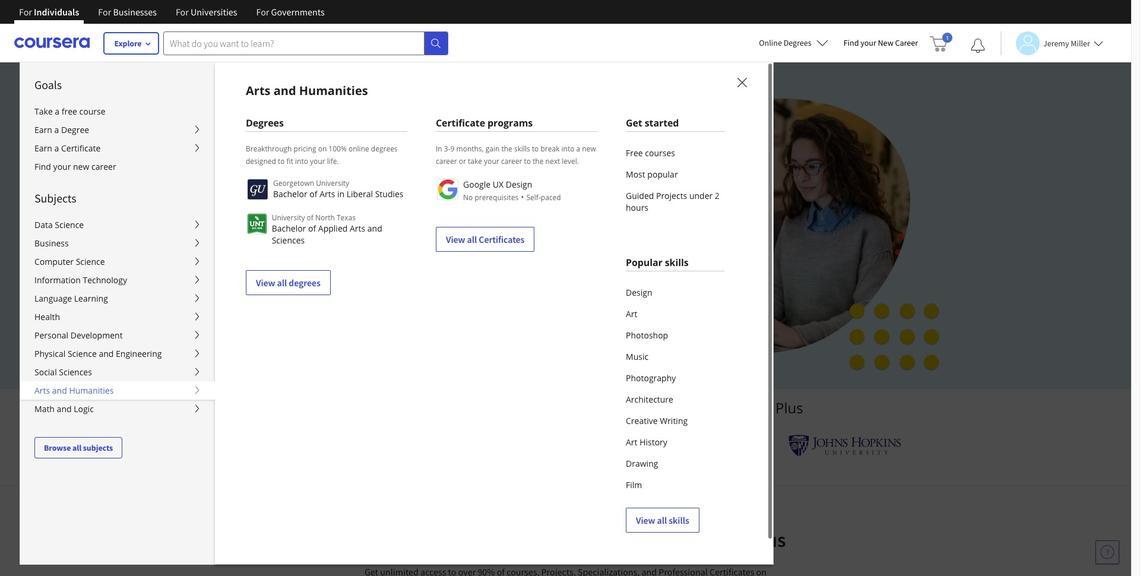 Task type: vqa. For each thing, say whether or not it's contained in the screenshot.
'hours' corresponding to to
no



Task type: locate. For each thing, give the bounding box(es) containing it.
coursera
[[711, 398, 772, 418], [668, 527, 745, 552]]

find
[[844, 37, 859, 48], [34, 161, 51, 172]]

browse all subjects button
[[34, 437, 122, 459]]

0 vertical spatial coursera
[[711, 398, 772, 418]]

1 vertical spatial into
[[295, 156, 308, 166]]

/month, cancel anytime
[[236, 266, 334, 278]]

1 horizontal spatial find
[[844, 37, 859, 48]]

0 vertical spatial earn
[[34, 124, 52, 135]]

degrees right online
[[784, 37, 812, 48]]

view all degrees list
[[246, 178, 407, 295]]

your inside unlimited access to 7,000+ world-class courses, hands-on projects, and job-ready certificate programs—all included in your subscription
[[221, 208, 249, 226]]

1 horizontal spatial into
[[562, 144, 575, 154]]

for for individuals
[[19, 6, 32, 18]]

1 vertical spatial design
[[626, 287, 653, 298]]

leading universities and companies with coursera plus
[[438, 398, 803, 418]]

view all certificates list
[[436, 178, 598, 252]]

science up information technology
[[76, 256, 105, 267]]

for universities
[[176, 6, 237, 18]]

0 vertical spatial university
[[316, 178, 349, 188]]

math and logic button
[[20, 400, 215, 418]]

university down life.
[[316, 178, 349, 188]]

art up photoshop
[[626, 308, 638, 320]]

0 horizontal spatial certificate
[[61, 143, 101, 154]]

for left governments
[[256, 6, 269, 18]]

1 vertical spatial on
[[554, 166, 570, 184]]

university inside the university of north texas bachelor of applied arts and sciences
[[272, 213, 305, 223]]

0 vertical spatial degrees
[[371, 144, 398, 154]]

of down access
[[310, 188, 318, 200]]

2 for from the left
[[98, 6, 111, 18]]

2 vertical spatial view
[[636, 514, 655, 526]]

popular skills
[[626, 256, 689, 269]]

2 vertical spatial science
[[68, 348, 97, 359]]

business
[[34, 238, 69, 249]]

into inside the breakthrough pricing on 100% online degrees designed to fit into your life.
[[295, 156, 308, 166]]

months,
[[456, 144, 484, 154]]

find your new career
[[34, 161, 116, 172]]

1 for from the left
[[19, 6, 32, 18]]

0 vertical spatial free
[[626, 147, 643, 159]]

sciences down subscription
[[272, 235, 305, 246]]

What do you want to learn? text field
[[163, 31, 425, 55]]

next
[[546, 156, 560, 166]]

university of north texas logo image
[[247, 213, 267, 235]]

a down "earn a degree"
[[54, 143, 59, 154]]

0 horizontal spatial career
[[91, 161, 116, 172]]

1 vertical spatial art
[[626, 437, 638, 448]]

in
[[574, 187, 585, 205], [337, 188, 345, 200], [402, 527, 418, 552]]

for left businesses
[[98, 6, 111, 18]]

on down "level."
[[554, 166, 570, 184]]

0 horizontal spatial find
[[34, 161, 51, 172]]

to
[[532, 144, 539, 154], [278, 156, 285, 166], [524, 156, 531, 166], [327, 166, 340, 184]]

into right fit
[[295, 156, 308, 166]]

arts inside popup button
[[34, 385, 50, 396]]

1 vertical spatial university
[[272, 213, 305, 223]]

1 horizontal spatial the
[[533, 156, 544, 166]]

certificate inside popup button
[[61, 143, 101, 154]]

to inside the breakthrough pricing on 100% online degrees designed to fit into your life.
[[278, 156, 285, 166]]

to down life.
[[327, 166, 340, 184]]

science for physical
[[68, 348, 97, 359]]

career up hands-
[[501, 156, 522, 166]]

get started
[[626, 116, 679, 129]]

find inside explore menu element
[[34, 161, 51, 172]]

earn down 'take'
[[34, 124, 52, 135]]

0 vertical spatial plus
[[776, 398, 803, 418]]

0 vertical spatial view
[[446, 233, 465, 245]]

new inside 'in 3-9 months, gain the skills to break into a new career or take your career to the next level.'
[[582, 144, 596, 154]]

0 horizontal spatial humanities
[[69, 385, 114, 396]]

2
[[715, 190, 720, 201]]

0 vertical spatial humanities
[[299, 83, 368, 99]]

art history
[[626, 437, 668, 448]]

0 horizontal spatial on
[[318, 144, 327, 154]]

7,000+
[[343, 166, 384, 184]]

free
[[626, 147, 643, 159], [288, 294, 306, 305]]

for for universities
[[176, 6, 189, 18]]

humanities
[[299, 83, 368, 99], [69, 385, 114, 396]]

projects,
[[221, 187, 273, 205]]

arts and humanities inside menu item
[[246, 83, 368, 99]]

applied
[[318, 223, 348, 234]]

1 horizontal spatial arts and humanities
[[246, 83, 368, 99]]

1 horizontal spatial view
[[446, 233, 465, 245]]

invest in your professional goals with coursera plus
[[345, 527, 786, 552]]

0 vertical spatial into
[[562, 144, 575, 154]]

view down no
[[446, 233, 465, 245]]

into inside 'in 3-9 months, gain the skills to break into a new career or take your career to the next level.'
[[562, 144, 575, 154]]

1 horizontal spatial new
[[582, 144, 596, 154]]

1 horizontal spatial university
[[316, 178, 349, 188]]

0 horizontal spatial design
[[506, 179, 532, 190]]

find your new career link
[[838, 36, 924, 50]]

earn down "earn a degree"
[[34, 143, 52, 154]]

all inside button
[[72, 443, 81, 453]]

0 vertical spatial the
[[502, 144, 512, 154]]

1 horizontal spatial on
[[554, 166, 570, 184]]

into up "level."
[[562, 144, 575, 154]]

bachelor down access
[[273, 188, 307, 200]]

in inside georgetown university bachelor of arts in liberal studies
[[337, 188, 345, 200]]

pricing
[[294, 144, 316, 154]]

earn for earn a certificate
[[34, 143, 52, 154]]

a left degree
[[54, 124, 59, 135]]

0 vertical spatial new
[[582, 144, 596, 154]]

/month,
[[236, 266, 269, 278]]

popular
[[648, 169, 678, 180]]

close image
[[734, 74, 750, 90], [734, 74, 750, 90], [734, 74, 750, 90], [734, 74, 750, 90], [735, 75, 750, 90]]

0 horizontal spatial new
[[73, 161, 89, 172]]

find for find your new career
[[844, 37, 859, 48]]

for for governments
[[256, 6, 269, 18]]

ux
[[493, 179, 504, 190]]

0 horizontal spatial free
[[288, 294, 306, 305]]

certificate up 9
[[436, 116, 485, 129]]

certificate up find your new career at the top
[[61, 143, 101, 154]]

bachelor right university of north texas logo on the top left of the page
[[272, 223, 306, 234]]

photoshop
[[626, 330, 668, 341]]

view for view all skills
[[636, 514, 655, 526]]

on inside unlimited access to 7,000+ world-class courses, hands-on projects, and job-ready certificate programs—all included in your subscription
[[554, 166, 570, 184]]

list inside arts and humanities menu item
[[626, 143, 725, 219]]

career down the 3-
[[436, 156, 457, 166]]

free courses link
[[626, 143, 725, 164]]

a inside 'earn a degree' dropdown button
[[54, 124, 59, 135]]

3 for from the left
[[176, 6, 189, 18]]

1 vertical spatial plus
[[749, 527, 786, 552]]

a inside earn a certificate popup button
[[54, 143, 59, 154]]

degrees inside arts and humanities menu item
[[246, 116, 284, 129]]

all for subjects
[[72, 443, 81, 453]]

0 vertical spatial find
[[844, 37, 859, 48]]

2 earn from the top
[[34, 143, 52, 154]]

art left history
[[626, 437, 638, 448]]

math and logic
[[34, 403, 94, 415]]

degrees right online
[[371, 144, 398, 154]]

programs—all
[[428, 187, 515, 205]]

for left individuals
[[19, 6, 32, 18]]

all up start 7-day free trial
[[277, 277, 287, 289]]

courses,
[[459, 166, 509, 184]]

2 vertical spatial skills
[[669, 514, 689, 526]]

for left the universities
[[176, 6, 189, 18]]

2 horizontal spatial in
[[574, 187, 585, 205]]

in left liberal
[[337, 188, 345, 200]]

partnername logo image
[[437, 179, 459, 200]]

and up coursera plus image
[[274, 83, 296, 99]]

with down view all skills
[[625, 527, 664, 552]]

design up •
[[506, 179, 532, 190]]

professional
[[466, 527, 572, 552]]

jeremy miller
[[1044, 38, 1090, 48]]

0 vertical spatial science
[[55, 219, 84, 230]]

no
[[463, 192, 473, 203]]

new inside explore menu element
[[73, 161, 89, 172]]

1 vertical spatial the
[[533, 156, 544, 166]]

2 horizontal spatial career
[[501, 156, 522, 166]]

businesses
[[113, 6, 157, 18]]

engineering
[[116, 348, 162, 359]]

new
[[582, 144, 596, 154], [73, 161, 89, 172]]

1 vertical spatial degrees
[[289, 277, 321, 289]]

view inside "link"
[[636, 514, 655, 526]]

explore button
[[104, 33, 159, 54]]

0 horizontal spatial sciences
[[59, 366, 92, 378]]

goals
[[576, 527, 621, 552]]

career down earn a certificate popup button
[[91, 161, 116, 172]]

and inside the university of north texas bachelor of applied arts and sciences
[[368, 223, 382, 234]]

skills left break
[[514, 144, 530, 154]]

1 vertical spatial bachelor
[[272, 223, 306, 234]]

studies
[[375, 188, 404, 200]]

degrees up 'trial'
[[289, 277, 321, 289]]

or
[[459, 156, 466, 166]]

1 vertical spatial find
[[34, 161, 51, 172]]

0 horizontal spatial with
[[625, 527, 664, 552]]

explore
[[114, 38, 142, 49]]

0 vertical spatial sciences
[[272, 235, 305, 246]]

1 horizontal spatial degrees
[[371, 144, 398, 154]]

1 vertical spatial earn
[[34, 143, 52, 154]]

arts and humanities up coursera plus image
[[246, 83, 368, 99]]

new down "earn a certificate"
[[73, 161, 89, 172]]

degrees up breakthrough
[[246, 116, 284, 129]]

0 vertical spatial certificate
[[436, 116, 485, 129]]

1 vertical spatial degrees
[[246, 116, 284, 129]]

1 art from the top
[[626, 308, 638, 320]]

and inside unlimited access to 7,000+ world-class courses, hands-on projects, and job-ready certificate programs—all included in your subscription
[[277, 187, 300, 205]]

science
[[55, 219, 84, 230], [76, 256, 105, 267], [68, 348, 97, 359]]

drawing link
[[626, 453, 725, 475]]

social sciences
[[34, 366, 92, 378]]

in right invest
[[402, 527, 418, 552]]

architecture link
[[626, 389, 725, 410]]

arts and humanities group
[[20, 62, 1140, 576]]

view up 7-
[[256, 277, 275, 289]]

miller
[[1071, 38, 1090, 48]]

all right browse
[[72, 443, 81, 453]]

0 vertical spatial skills
[[514, 144, 530, 154]]

1 earn from the top
[[34, 124, 52, 135]]

on
[[318, 144, 327, 154], [554, 166, 570, 184]]

science up the business
[[55, 219, 84, 230]]

skills up design link
[[665, 256, 689, 269]]

design down 'popular'
[[626, 287, 653, 298]]

to left fit
[[278, 156, 285, 166]]

all left certificates at top
[[467, 233, 477, 245]]

1 vertical spatial humanities
[[69, 385, 114, 396]]

a up "level."
[[576, 144, 580, 154]]

1 horizontal spatial free
[[626, 147, 643, 159]]

arts and humanities up logic
[[34, 385, 114, 396]]

arts up math
[[34, 385, 50, 396]]

list
[[626, 143, 725, 219]]

arts right applied
[[350, 223, 365, 234]]

0 horizontal spatial university
[[272, 213, 305, 223]]

creative writing
[[626, 415, 688, 426]]

0 vertical spatial degrees
[[784, 37, 812, 48]]

sciences
[[272, 235, 305, 246], [59, 366, 92, 378]]

4 for from the left
[[256, 6, 269, 18]]

new right break
[[582, 144, 596, 154]]

1 horizontal spatial design
[[626, 287, 653, 298]]

computer
[[34, 256, 74, 267]]

skills inside 'in 3-9 months, gain the skills to break into a new career or take your career to the next level.'
[[514, 144, 530, 154]]

0 horizontal spatial into
[[295, 156, 308, 166]]

1 horizontal spatial with
[[679, 398, 708, 418]]

find down "earn a certificate"
[[34, 161, 51, 172]]

access
[[284, 166, 324, 184]]

shopping cart: 1 item image
[[930, 33, 953, 52]]

1 vertical spatial science
[[76, 256, 105, 267]]

earn a degree
[[34, 124, 89, 135]]

degrees
[[371, 144, 398, 154], [289, 277, 321, 289]]

degrees inside list
[[289, 277, 321, 289]]

find left new
[[844, 37, 859, 48]]

arts up north
[[320, 188, 335, 200]]

humanities up coursera plus image
[[299, 83, 368, 99]]

a left free
[[55, 106, 60, 117]]

with down photography link
[[679, 398, 708, 418]]

a inside take a free course link
[[55, 106, 60, 117]]

arts inside the university of north texas bachelor of applied arts and sciences
[[350, 223, 365, 234]]

on left 100%
[[318, 144, 327, 154]]

all inside "link"
[[657, 514, 667, 526]]

popular
[[626, 256, 663, 269]]

0 horizontal spatial the
[[502, 144, 512, 154]]

music
[[626, 351, 649, 362]]

for for businesses
[[98, 6, 111, 18]]

7-
[[263, 294, 271, 305]]

0 vertical spatial art
[[626, 308, 638, 320]]

earn inside popup button
[[34, 143, 52, 154]]

bachelor inside georgetown university bachelor of arts in liberal studies
[[273, 188, 307, 200]]

1 horizontal spatial certificate
[[436, 116, 485, 129]]

0 vertical spatial on
[[318, 144, 327, 154]]

trial
[[308, 294, 326, 305]]

arts and humanities inside popup button
[[34, 385, 114, 396]]

paced
[[541, 192, 561, 203]]

goals
[[34, 77, 62, 92]]

0 vertical spatial arts and humanities
[[246, 83, 368, 99]]

the left next
[[533, 156, 544, 166]]

sciences inside social sciences dropdown button
[[59, 366, 92, 378]]

north
[[315, 213, 335, 223]]

view down film
[[636, 514, 655, 526]]

1 horizontal spatial degrees
[[784, 37, 812, 48]]

humanities up logic
[[69, 385, 114, 396]]

in right paced
[[574, 187, 585, 205]]

and down social sciences
[[52, 385, 67, 396]]

sciences down physical science and engineering
[[59, 366, 92, 378]]

1 vertical spatial view
[[256, 277, 275, 289]]

2 art from the top
[[626, 437, 638, 448]]

1 vertical spatial certificate
[[61, 143, 101, 154]]

computer science
[[34, 256, 105, 267]]

of
[[310, 188, 318, 200], [307, 213, 314, 223], [308, 223, 316, 234]]

and up subscription
[[277, 187, 300, 205]]

online degrees button
[[750, 30, 838, 56]]

and right texas
[[368, 223, 382, 234]]

georgetown university logo image
[[247, 179, 268, 200]]

start
[[240, 294, 261, 305]]

0 horizontal spatial arts and humanities
[[34, 385, 114, 396]]

1 horizontal spatial sciences
[[272, 235, 305, 246]]

0 vertical spatial bachelor
[[273, 188, 307, 200]]

google ux design no prerequisites • self-paced
[[463, 179, 561, 203]]

university right university of north texas logo on the top left of the page
[[272, 213, 305, 223]]

free right "day"
[[288, 294, 306, 305]]

1 vertical spatial arts and humanities
[[34, 385, 114, 396]]

earn inside dropdown button
[[34, 124, 52, 135]]

information technology
[[34, 274, 127, 286]]

1 vertical spatial with
[[625, 527, 664, 552]]

the
[[502, 144, 512, 154], [533, 156, 544, 166]]

free up most
[[626, 147, 643, 159]]

1 horizontal spatial humanities
[[299, 83, 368, 99]]

prerequisites
[[475, 192, 519, 203]]

music link
[[626, 346, 725, 368]]

art for art
[[626, 308, 638, 320]]

skills down 'film' link
[[669, 514, 689, 526]]

the right gain
[[502, 144, 512, 154]]

view for view all degrees
[[256, 277, 275, 289]]

0 horizontal spatial view
[[256, 277, 275, 289]]

science down personal development
[[68, 348, 97, 359]]

all down 'film' link
[[657, 514, 667, 526]]

1 vertical spatial sciences
[[59, 366, 92, 378]]

2 horizontal spatial view
[[636, 514, 655, 526]]

degree
[[61, 124, 89, 135]]

new
[[878, 37, 894, 48]]

0 horizontal spatial in
[[337, 188, 345, 200]]

list containing free courses
[[626, 143, 725, 219]]

break
[[541, 144, 560, 154]]

0 horizontal spatial degrees
[[289, 277, 321, 289]]

0 horizontal spatial degrees
[[246, 116, 284, 129]]

of left applied
[[308, 223, 316, 234]]

take a free course
[[34, 106, 105, 117]]

None search field
[[163, 31, 448, 55]]

view all skills link
[[626, 508, 700, 533]]

close image
[[734, 74, 750, 90], [734, 74, 750, 90], [734, 74, 750, 90], [734, 74, 750, 90], [734, 74, 750, 90], [734, 74, 750, 90], [734, 74, 750, 90]]

1 vertical spatial new
[[73, 161, 89, 172]]

0 vertical spatial design
[[506, 179, 532, 190]]

bachelor
[[273, 188, 307, 200], [272, 223, 306, 234]]

1 vertical spatial free
[[288, 294, 306, 305]]



Task type: describe. For each thing, give the bounding box(es) containing it.
for governments
[[256, 6, 325, 18]]

humanities inside popup button
[[69, 385, 114, 396]]

social sciences button
[[20, 363, 215, 381]]

your inside find your new career link
[[861, 37, 877, 48]]

view all skills
[[636, 514, 689, 526]]

all for certificates
[[467, 233, 477, 245]]

certificate
[[365, 187, 425, 205]]

view all certificates link
[[436, 227, 535, 252]]

your inside 'in 3-9 months, gain the skills to break into a new career or take your career to the next level.'
[[484, 156, 499, 166]]

physical science and engineering
[[34, 348, 162, 359]]

art history link
[[626, 432, 725, 453]]

certificate inside arts and humanities menu item
[[436, 116, 485, 129]]

to left break
[[532, 144, 539, 154]]

career inside find your new career link
[[91, 161, 116, 172]]

skills inside "link"
[[669, 514, 689, 526]]

design link
[[626, 282, 725, 304]]

and down development
[[99, 348, 114, 359]]

designed
[[246, 156, 276, 166]]

degrees inside dropdown button
[[784, 37, 812, 48]]

breakthrough
[[246, 144, 292, 154]]

coursera plus image
[[221, 112, 402, 129]]

certificate programs
[[436, 116, 533, 129]]

your inside the breakthrough pricing on 100% online degrees designed to fit into your life.
[[310, 156, 325, 166]]

earn for earn a degree
[[34, 124, 52, 135]]

degrees inside the breakthrough pricing on 100% online degrees designed to fit into your life.
[[371, 144, 398, 154]]

guided projects under 2 hours
[[626, 190, 720, 213]]

design inside google ux design no prerequisites • self-paced
[[506, 179, 532, 190]]

science for data
[[55, 219, 84, 230]]

subjects
[[34, 191, 76, 206]]

art for art history
[[626, 437, 638, 448]]

to up hands-
[[524, 156, 531, 166]]

free courses
[[626, 147, 675, 159]]

banner navigation
[[10, 0, 334, 33]]

view all skills list
[[626, 282, 725, 533]]

sas image
[[626, 436, 671, 455]]

to inside unlimited access to 7,000+ world-class courses, hands-on projects, and job-ready certificate programs—all included in your subscription
[[327, 166, 340, 184]]

georgetown
[[273, 178, 314, 188]]

self-
[[527, 192, 541, 203]]

health
[[34, 311, 60, 323]]

in 3-9 months, gain the skills to break into a new career or take your career to the next level.
[[436, 144, 596, 166]]

language learning
[[34, 293, 108, 304]]

health button
[[20, 308, 215, 326]]

architecture
[[626, 394, 674, 405]]

in
[[436, 144, 442, 154]]

most
[[626, 169, 645, 180]]

•
[[521, 191, 524, 203]]

1 vertical spatial skills
[[665, 256, 689, 269]]

1 vertical spatial coursera
[[668, 527, 745, 552]]

world-
[[387, 166, 426, 184]]

explore menu element
[[20, 62, 215, 459]]

programs
[[488, 116, 533, 129]]

technology
[[83, 274, 127, 286]]

texas
[[337, 213, 356, 223]]

creative writing link
[[626, 410, 725, 432]]

art link
[[626, 304, 725, 325]]

sciences inside the university of north texas bachelor of applied arts and sciences
[[272, 235, 305, 246]]

information
[[34, 274, 81, 286]]

universities
[[494, 398, 570, 418]]

help center image
[[1101, 545, 1115, 560]]

a for free
[[55, 106, 60, 117]]

view for view all certificates
[[446, 233, 465, 245]]

courses
[[645, 147, 675, 159]]

most popular
[[626, 169, 678, 180]]

data science
[[34, 219, 84, 230]]

design inside view all skills list
[[626, 287, 653, 298]]

take
[[468, 156, 482, 166]]

into for degrees
[[295, 156, 308, 166]]

life.
[[327, 156, 339, 166]]

companies
[[603, 398, 675, 418]]

take a free course link
[[20, 102, 215, 121]]

online
[[349, 144, 369, 154]]

arts inside georgetown university bachelor of arts in liberal studies
[[320, 188, 335, 200]]

free inside arts and humanities menu item
[[626, 147, 643, 159]]

free inside button
[[288, 294, 306, 305]]

job-
[[303, 187, 327, 205]]

google
[[463, 179, 491, 190]]

find for find your new career
[[34, 161, 51, 172]]

breakthrough pricing on 100% online degrees designed to fit into your life.
[[246, 144, 398, 166]]

online
[[759, 37, 782, 48]]

information technology button
[[20, 271, 215, 289]]

photography link
[[626, 368, 725, 389]]

all for degrees
[[277, 277, 287, 289]]

earn a degree button
[[20, 121, 215, 139]]

and left logic
[[57, 403, 72, 415]]

browse all subjects
[[44, 443, 113, 453]]

university of north texas bachelor of applied arts and sciences
[[272, 213, 382, 246]]

bachelor inside the university of north texas bachelor of applied arts and sciences
[[272, 223, 306, 234]]

personal development
[[34, 330, 123, 341]]

hours
[[626, 202, 649, 213]]

physical science and engineering button
[[20, 345, 215, 363]]

business button
[[20, 234, 215, 252]]

humanities inside menu item
[[299, 83, 368, 99]]

0 vertical spatial with
[[679, 398, 708, 418]]

anytime
[[300, 266, 334, 278]]

show notifications image
[[971, 39, 985, 53]]

get
[[626, 116, 643, 129]]

photography
[[626, 372, 676, 384]]

into for certificate programs
[[562, 144, 575, 154]]

photoshop link
[[626, 325, 725, 346]]

for individuals
[[19, 6, 79, 18]]

arts and humanities menu item
[[214, 62, 1140, 576]]

1 horizontal spatial career
[[436, 156, 457, 166]]

a for certificate
[[54, 143, 59, 154]]

johns hopkins university image
[[789, 435, 902, 457]]

find your new career
[[844, 37, 918, 48]]

hands-
[[512, 166, 554, 184]]

on inside the breakthrough pricing on 100% online degrees designed to fit into your life.
[[318, 144, 327, 154]]

language
[[34, 293, 72, 304]]

and left companies
[[574, 398, 599, 418]]

your inside find your new career link
[[53, 161, 71, 172]]

all for skills
[[657, 514, 667, 526]]

universities
[[191, 6, 237, 18]]

of left north
[[307, 213, 314, 223]]

start 7-day free trial button
[[221, 285, 345, 314]]

9
[[451, 144, 455, 154]]

under
[[690, 190, 713, 201]]

of inside georgetown university bachelor of arts in liberal studies
[[310, 188, 318, 200]]

start 7-day free trial
[[240, 294, 326, 305]]

history
[[640, 437, 668, 448]]

in inside unlimited access to 7,000+ world-class courses, hands-on projects, and job-ready certificate programs—all included in your subscription
[[574, 187, 585, 205]]

science for computer
[[76, 256, 105, 267]]

a inside 'in 3-9 months, gain the skills to break into a new career or take your career to the next level.'
[[576, 144, 580, 154]]

arts and humanities button
[[20, 381, 215, 400]]

liberal
[[347, 188, 373, 200]]

university inside georgetown university bachelor of arts in liberal studies
[[316, 178, 349, 188]]

earn a certificate button
[[20, 139, 215, 157]]

1 horizontal spatial in
[[402, 527, 418, 552]]

coursera image
[[14, 33, 90, 52]]

browse
[[44, 443, 71, 453]]

arts up breakthrough
[[246, 83, 271, 99]]

georgetown university bachelor of arts in liberal studies
[[273, 178, 404, 200]]

governments
[[271, 6, 325, 18]]

a for degree
[[54, 124, 59, 135]]



